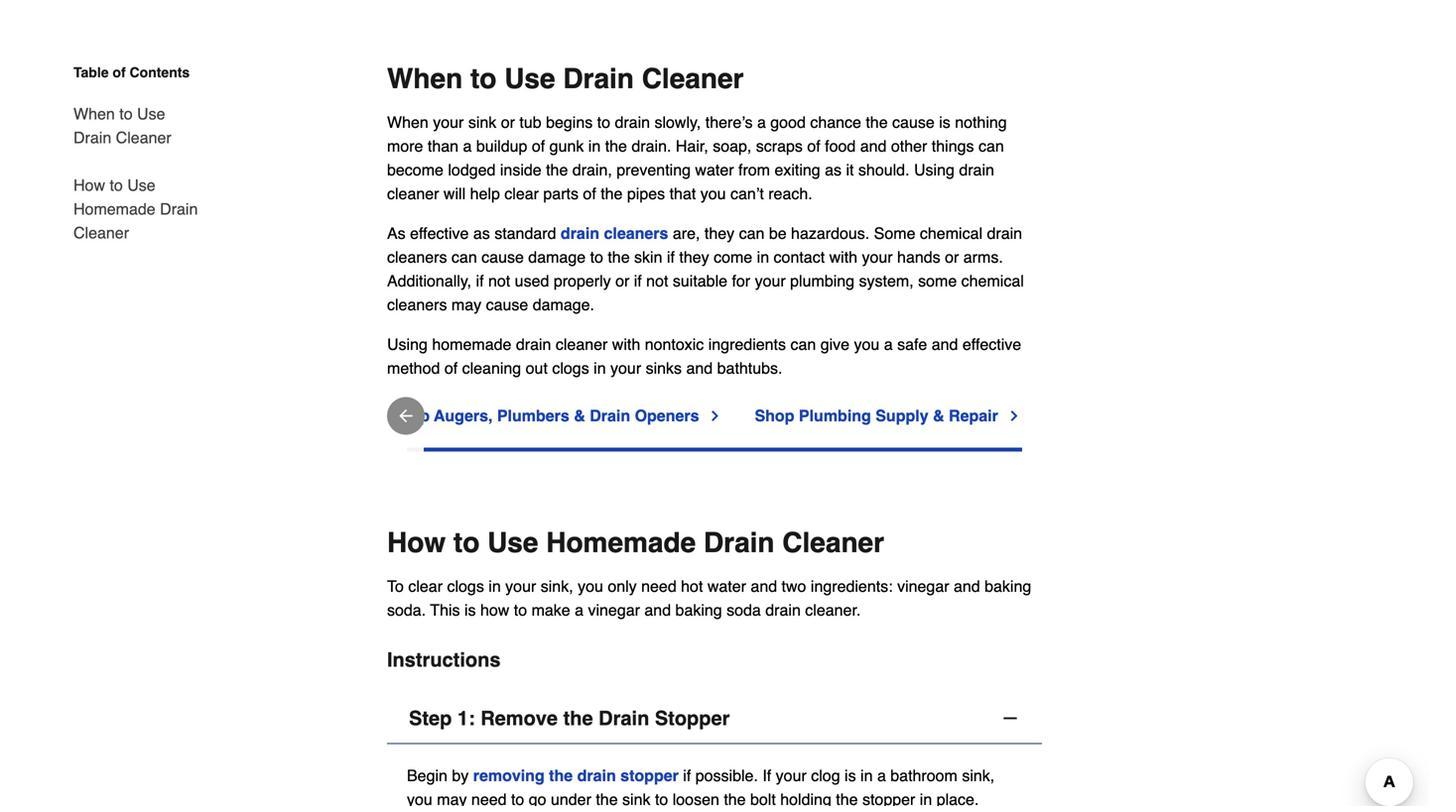 Task type: vqa. For each thing, say whether or not it's contained in the screenshot.
Outdoor Living & Patio link
no



Task type: locate. For each thing, give the bounding box(es) containing it.
clogs
[[552, 359, 589, 377], [447, 577, 484, 596]]

drain up under
[[577, 767, 616, 785]]

1 vertical spatial is
[[464, 601, 476, 620]]

to inside when your sink or tub begins to drain slowly, there's a good chance the cause is nothing more than a buildup of gunk in the drain. hair, soap, scraps of food and other things can become lodged inside the drain, preventing water from exiting as it should. using drain cleaner will help clear parts of the pipes that you can't reach.
[[597, 113, 610, 131]]

how down when to use drain cleaner link
[[73, 176, 105, 195]]

openers
[[635, 407, 699, 425]]

0 vertical spatial vinegar
[[897, 577, 949, 596]]

you
[[700, 184, 726, 203], [854, 335, 880, 354], [578, 577, 603, 596], [407, 791, 432, 807]]

0 vertical spatial is
[[939, 113, 950, 131]]

method
[[387, 359, 440, 377]]

effective
[[410, 224, 469, 243], [963, 335, 1021, 354]]

can inside using homemade drain cleaner with nontoxic ingredients can give you a safe and effective method of cleaning out clogs in your sinks and bathtubs.
[[790, 335, 816, 354]]

0 horizontal spatial using
[[387, 335, 428, 354]]

2 horizontal spatial or
[[945, 248, 959, 266]]

when up more
[[387, 113, 429, 131]]

1 horizontal spatial clear
[[504, 184, 539, 203]]

there's
[[705, 113, 753, 131]]

baking
[[985, 577, 1031, 596], [675, 601, 722, 620]]

a left the bathroom
[[877, 767, 886, 785]]

step 1: remove the drain stopper
[[409, 707, 730, 730]]

how inside how to use homemade drain cleaner
[[73, 176, 105, 195]]

go
[[529, 791, 546, 807]]

may up homemade
[[451, 296, 481, 314]]

how
[[73, 176, 105, 195], [387, 527, 446, 559]]

your up system,
[[862, 248, 893, 266]]

0 horizontal spatial with
[[612, 335, 640, 354]]

1 horizontal spatial effective
[[963, 335, 1021, 354]]

1 horizontal spatial homemade
[[546, 527, 696, 559]]

& for drain
[[574, 407, 585, 425]]

sink up buildup
[[468, 113, 496, 131]]

exiting
[[775, 161, 820, 179]]

you left only
[[578, 577, 603, 596]]

drain inside shop augers, plumbers & drain openers link
[[590, 407, 630, 425]]

0 vertical spatial clogs
[[552, 359, 589, 377]]

1 & from the left
[[574, 407, 585, 425]]

1 horizontal spatial how to use homemade drain cleaner
[[387, 527, 884, 559]]

bathroom
[[890, 767, 958, 785]]

1 vertical spatial how
[[387, 527, 446, 559]]

clogs up the "this"
[[447, 577, 484, 596]]

may inside are, they can be hazardous. some chemical drain cleaners can cause damage to the skin if they come in contact with your hands or arms. additionally, if not used properly or if not suitable for your plumbing system, some chemical cleaners may cause damage.
[[451, 296, 481, 314]]

1 horizontal spatial not
[[646, 272, 668, 290]]

of down tub
[[532, 137, 545, 155]]

sink, inside if possible. if your clog is in a bathroom sink, you may need to go under the sink to loosen the bolt holding the stopper in place
[[962, 767, 995, 785]]

your
[[433, 113, 464, 131], [862, 248, 893, 266], [755, 272, 786, 290], [610, 359, 641, 377], [505, 577, 536, 596], [776, 767, 807, 785]]

0 horizontal spatial cleaner
[[387, 184, 439, 203]]

cleaner inside when your sink or tub begins to drain slowly, there's a good chance the cause is nothing more than a buildup of gunk in the drain. hair, soap, scraps of food and other things can become lodged inside the drain, preventing water from exiting as it should. using drain cleaner will help clear parts of the pipes that you can't reach.
[[387, 184, 439, 203]]

clear
[[504, 184, 539, 203], [408, 577, 443, 596]]

1 horizontal spatial clogs
[[552, 359, 589, 377]]

1 horizontal spatial sink
[[622, 791, 651, 807]]

your up how
[[505, 577, 536, 596]]

2 vertical spatial cleaners
[[387, 296, 447, 314]]

& for repair
[[933, 407, 944, 425]]

a left good
[[757, 113, 766, 131]]

0 horizontal spatial clear
[[408, 577, 443, 596]]

1 horizontal spatial vinegar
[[897, 577, 949, 596]]

bolt
[[750, 791, 776, 807]]

1 vertical spatial with
[[612, 335, 640, 354]]

0 horizontal spatial sink,
[[541, 577, 573, 596]]

drain inside step 1: remove the drain stopper button
[[599, 707, 649, 730]]

when
[[387, 63, 463, 95], [73, 105, 115, 123], [387, 113, 429, 131]]

when to use drain cleaner inside table of contents element
[[73, 105, 171, 147]]

used
[[515, 272, 549, 290]]

a inside if possible. if your clog is in a bathroom sink, you may need to go under the sink to loosen the bolt holding the stopper in place
[[877, 767, 886, 785]]

0 horizontal spatial shop
[[390, 407, 430, 425]]

in inside when your sink or tub begins to drain slowly, there's a good chance the cause is nothing more than a buildup of gunk in the drain. hair, soap, scraps of food and other things can become lodged inside the drain, preventing water from exiting as it should. using drain cleaner will help clear parts of the pipes that you can't reach.
[[588, 137, 601, 155]]

two
[[782, 577, 806, 596]]

as
[[387, 224, 406, 243]]

shop down bathtubs.
[[755, 407, 794, 425]]

is inside if possible. if your clog is in a bathroom sink, you may need to go under the sink to loosen the bolt holding the stopper in place
[[845, 767, 856, 785]]

clear right "to"
[[408, 577, 443, 596]]

stopper
[[655, 707, 730, 730]]

0 vertical spatial may
[[451, 296, 481, 314]]

may inside if possible. if your clog is in a bathroom sink, you may need to go under the sink to loosen the bolt holding the stopper in place
[[437, 791, 467, 807]]

1 vertical spatial using
[[387, 335, 428, 354]]

by
[[452, 767, 469, 785]]

cleaners down additionally,
[[387, 296, 447, 314]]

in down be
[[757, 248, 769, 266]]

0 vertical spatial stopper
[[620, 767, 679, 785]]

of down homemade
[[444, 359, 458, 377]]

the inside button
[[563, 707, 593, 730]]

in right clog
[[860, 767, 873, 785]]

only
[[608, 577, 637, 596]]

or left tub
[[501, 113, 515, 131]]

0 horizontal spatial how
[[73, 176, 105, 195]]

0 horizontal spatial homemade
[[73, 200, 156, 218]]

and
[[860, 137, 887, 155], [932, 335, 958, 354], [686, 359, 713, 377], [751, 577, 777, 596], [954, 577, 980, 596], [644, 601, 671, 620]]

things
[[932, 137, 974, 155]]

to
[[470, 63, 497, 95], [119, 105, 133, 123], [597, 113, 610, 131], [110, 176, 123, 195], [590, 248, 603, 266], [453, 527, 480, 559], [514, 601, 527, 620], [511, 791, 524, 807], [655, 791, 668, 807]]

homemade up only
[[546, 527, 696, 559]]

of
[[113, 65, 126, 80], [532, 137, 545, 155], [807, 137, 820, 155], [583, 184, 596, 203], [444, 359, 458, 377]]

use up tub
[[504, 63, 555, 95]]

is up things
[[939, 113, 950, 131]]

0 vertical spatial as
[[825, 161, 842, 179]]

is inside to clear clogs in your sink, you only need hot water and two ingredients: vinegar and baking soda. this is how to make a vinegar and baking soda drain cleaner.
[[464, 601, 476, 620]]

0 horizontal spatial &
[[574, 407, 585, 425]]

in up drain,
[[588, 137, 601, 155]]

1 vertical spatial cleaners
[[387, 248, 447, 266]]

1 vertical spatial clogs
[[447, 577, 484, 596]]

cause down standard
[[481, 248, 524, 266]]

drain down two
[[765, 601, 801, 620]]

make
[[532, 601, 570, 620]]

a left the safe in the top right of the page
[[884, 335, 893, 354]]

1 horizontal spatial need
[[641, 577, 677, 596]]

1 horizontal spatial with
[[829, 248, 857, 266]]

in up how
[[489, 577, 501, 596]]

how to use homemade drain cleaner
[[73, 176, 198, 242], [387, 527, 884, 559]]

use
[[504, 63, 555, 95], [137, 105, 165, 123], [127, 176, 156, 195], [487, 527, 538, 559]]

cleaners up additionally,
[[387, 248, 447, 266]]

the down possible.
[[724, 791, 746, 807]]

can left give
[[790, 335, 816, 354]]

repair
[[949, 407, 998, 425]]

1 horizontal spatial stopper
[[862, 791, 915, 807]]

drain inside using homemade drain cleaner with nontoxic ingredients can give you a safe and effective method of cleaning out clogs in your sinks and bathtubs.
[[516, 335, 551, 354]]

not
[[488, 272, 510, 290], [646, 272, 668, 290]]

to inside to clear clogs in your sink, you only need hot water and two ingredients: vinegar and baking soda. this is how to make a vinegar and baking soda drain cleaner.
[[514, 601, 527, 620]]

shop down the method
[[390, 407, 430, 425]]

some
[[918, 272, 957, 290]]

is right clog
[[845, 767, 856, 785]]

they up come
[[705, 224, 735, 243]]

as down "help"
[[473, 224, 490, 243]]

1 vertical spatial homemade
[[546, 527, 696, 559]]

drain down "table"
[[73, 129, 111, 147]]

may
[[451, 296, 481, 314], [437, 791, 467, 807]]

can down nothing at the right top of page
[[978, 137, 1004, 155]]

effective up repair
[[963, 335, 1021, 354]]

0 horizontal spatial need
[[471, 791, 507, 807]]

1 shop from the left
[[390, 407, 430, 425]]

for
[[732, 272, 750, 290]]

cleaner
[[387, 184, 439, 203], [556, 335, 608, 354]]

1 horizontal spatial as
[[825, 161, 842, 179]]

shop
[[390, 407, 430, 425], [755, 407, 794, 425]]

when to use drain cleaner down table of contents
[[73, 105, 171, 147]]

0 vertical spatial how
[[73, 176, 105, 195]]

chemical up arms.
[[920, 224, 983, 243]]

0 horizontal spatial when to use drain cleaner
[[73, 105, 171, 147]]

0 vertical spatial with
[[829, 248, 857, 266]]

you inside if possible. if your clog is in a bathroom sink, you may need to go under the sink to loosen the bolt holding the stopper in place
[[407, 791, 432, 807]]

& right plumbers on the bottom of page
[[574, 407, 585, 425]]

0 vertical spatial water
[[695, 161, 734, 179]]

to down when to use drain cleaner link
[[110, 176, 123, 195]]

0 vertical spatial or
[[501, 113, 515, 131]]

clear down inside
[[504, 184, 539, 203]]

cleaner.
[[805, 601, 861, 620]]

the inside are, they can be hazardous. some chemical drain cleaners can cause damage to the skin if they come in contact with your hands or arms. additionally, if not used properly or if not suitable for your plumbing system, some chemical cleaners may cause damage.
[[608, 248, 630, 266]]

the up removing the drain stopper "link"
[[563, 707, 593, 730]]

need down removing
[[471, 791, 507, 807]]

chemical
[[920, 224, 983, 243], [961, 272, 1024, 290]]

to down table of contents
[[119, 105, 133, 123]]

if inside if possible. if your clog is in a bathroom sink, you may need to go under the sink to loosen the bolt holding the stopper in place
[[683, 767, 691, 785]]

loosen
[[673, 791, 719, 807]]

a right make
[[575, 601, 584, 620]]

of inside using homemade drain cleaner with nontoxic ingredients can give you a safe and effective method of cleaning out clogs in your sinks and bathtubs.
[[444, 359, 458, 377]]

soda.
[[387, 601, 426, 620]]

when down "table"
[[73, 105, 115, 123]]

sink inside when your sink or tub begins to drain slowly, there's a good chance the cause is nothing more than a buildup of gunk in the drain. hair, soap, scraps of food and other things can become lodged inside the drain, preventing water from exiting as it should. using drain cleaner will help clear parts of the pipes that you can't reach.
[[468, 113, 496, 131]]

1 horizontal spatial &
[[933, 407, 944, 425]]

how to use homemade drain cleaner inside table of contents element
[[73, 176, 198, 242]]

0 vertical spatial cause
[[892, 113, 935, 131]]

drain up out
[[516, 335, 551, 354]]

as effective as standard drain cleaners
[[387, 224, 668, 243]]

1 vertical spatial stopper
[[862, 791, 915, 807]]

parts
[[543, 184, 579, 203]]

1 vertical spatial sink,
[[962, 767, 995, 785]]

1 vertical spatial clear
[[408, 577, 443, 596]]

with inside are, they can be hazardous. some chemical drain cleaners can cause damage to the skin if they come in contact with your hands or arms. additionally, if not used properly or if not suitable for your plumbing system, some chemical cleaners may cause damage.
[[829, 248, 857, 266]]

drain left openers
[[590, 407, 630, 425]]

need
[[641, 577, 677, 596], [471, 791, 507, 807]]

you inside when your sink or tub begins to drain slowly, there's a good chance the cause is nothing more than a buildup of gunk in the drain. hair, soap, scraps of food and other things can become lodged inside the drain, preventing water from exiting as it should. using drain cleaner will help clear parts of the pipes that you can't reach.
[[700, 184, 726, 203]]

plumbers
[[497, 407, 569, 425]]

1 vertical spatial when to use drain cleaner
[[73, 105, 171, 147]]

1 horizontal spatial sink,
[[962, 767, 995, 785]]

0 horizontal spatial how to use homemade drain cleaner
[[73, 176, 198, 242]]

drain left stopper
[[599, 707, 649, 730]]

using inside when your sink or tub begins to drain slowly, there's a good chance the cause is nothing more than a buildup of gunk in the drain. hair, soap, scraps of food and other things can become lodged inside the drain, preventing water from exiting as it should. using drain cleaner will help clear parts of the pipes that you can't reach.
[[914, 161, 955, 179]]

clogs inside to clear clogs in your sink, you only need hot water and two ingredients: vinegar and baking soda. this is how to make a vinegar and baking soda drain cleaner.
[[447, 577, 484, 596]]

0 vertical spatial using
[[914, 161, 955, 179]]

0 vertical spatial sink
[[468, 113, 496, 131]]

2 vertical spatial is
[[845, 767, 856, 785]]

0 vertical spatial baking
[[985, 577, 1031, 596]]

in
[[588, 137, 601, 155], [757, 248, 769, 266], [594, 359, 606, 377], [489, 577, 501, 596], [860, 767, 873, 785], [920, 791, 932, 807]]

is inside when your sink or tub begins to drain slowly, there's a good chance the cause is nothing more than a buildup of gunk in the drain. hair, soap, scraps of food and other things can become lodged inside the drain, preventing water from exiting as it should. using drain cleaner will help clear parts of the pipes that you can't reach.
[[939, 113, 950, 131]]

1 horizontal spatial is
[[845, 767, 856, 785]]

cause down used in the top of the page
[[486, 296, 528, 314]]

0 vertical spatial how to use homemade drain cleaner
[[73, 176, 198, 242]]

can
[[978, 137, 1004, 155], [739, 224, 765, 243], [451, 248, 477, 266], [790, 335, 816, 354]]

1 vertical spatial need
[[471, 791, 507, 807]]

1 horizontal spatial or
[[615, 272, 629, 290]]

0 horizontal spatial baking
[[675, 601, 722, 620]]

with
[[829, 248, 857, 266], [612, 335, 640, 354]]

minus image
[[1000, 709, 1020, 729]]

0 horizontal spatial not
[[488, 272, 510, 290]]

buildup
[[476, 137, 527, 155]]

this
[[430, 601, 460, 620]]

0 horizontal spatial is
[[464, 601, 476, 620]]

1 horizontal spatial using
[[914, 161, 955, 179]]

scrollbar
[[424, 448, 1022, 452]]

in down the bathroom
[[920, 791, 932, 807]]

remove
[[481, 707, 558, 730]]

1 horizontal spatial shop
[[755, 407, 794, 425]]

0 horizontal spatial as
[[473, 224, 490, 243]]

1 vertical spatial sink
[[622, 791, 651, 807]]

water up soda
[[707, 577, 746, 596]]

can left be
[[739, 224, 765, 243]]

using inside using homemade drain cleaner with nontoxic ingredients can give you a safe and effective method of cleaning out clogs in your sinks and bathtubs.
[[387, 335, 428, 354]]

0 vertical spatial cleaner
[[387, 184, 439, 203]]

reach.
[[768, 184, 812, 203]]

how up "to"
[[387, 527, 446, 559]]

nontoxic
[[645, 335, 704, 354]]

in inside using homemade drain cleaner with nontoxic ingredients can give you a safe and effective method of cleaning out clogs in your sinks and bathtubs.
[[594, 359, 606, 377]]

with left nontoxic
[[612, 335, 640, 354]]

cause
[[892, 113, 935, 131], [481, 248, 524, 266], [486, 296, 528, 314]]

1 vertical spatial cause
[[481, 248, 524, 266]]

as left "it"
[[825, 161, 842, 179]]

0 horizontal spatial effective
[[410, 224, 469, 243]]

& left repair
[[933, 407, 944, 425]]

possible.
[[695, 767, 758, 785]]

1 vertical spatial vinegar
[[588, 601, 640, 620]]

chevron right image
[[707, 408, 723, 424]]

they
[[705, 224, 735, 243], [679, 248, 709, 266]]

how to use homemade drain cleaner down when to use drain cleaner link
[[73, 176, 198, 242]]

1 vertical spatial may
[[437, 791, 467, 807]]

not down skin
[[646, 272, 668, 290]]

cause up other
[[892, 113, 935, 131]]

if
[[763, 767, 771, 785]]

or right properly
[[615, 272, 629, 290]]

using homemade drain cleaner with nontoxic ingredients can give you a safe and effective method of cleaning out clogs in your sinks and bathtubs.
[[387, 335, 1021, 377]]

step
[[409, 707, 452, 730]]

you right that
[[700, 184, 726, 203]]

when up the than
[[387, 63, 463, 95]]

how to use homemade drain cleaner up only
[[387, 527, 884, 559]]

1 vertical spatial water
[[707, 577, 746, 596]]

2 shop from the left
[[755, 407, 794, 425]]

cleaners up skin
[[604, 224, 668, 243]]

shop for shop plumbing supply & repair
[[755, 407, 794, 425]]

use down when to use drain cleaner link
[[127, 176, 156, 195]]

drain inside how to use homemade drain cleaner
[[160, 200, 198, 218]]

0 horizontal spatial sink
[[468, 113, 496, 131]]

of left food
[[807, 137, 820, 155]]

not left used in the top of the page
[[488, 272, 510, 290]]

0 vertical spatial sink,
[[541, 577, 573, 596]]

2 horizontal spatial is
[[939, 113, 950, 131]]

0 vertical spatial need
[[641, 577, 677, 596]]

contents
[[130, 65, 190, 80]]

drain inside to clear clogs in your sink, you only need hot water and two ingredients: vinegar and baking soda. this is how to make a vinegar and baking soda drain cleaner.
[[765, 601, 801, 620]]

drain down when to use drain cleaner link
[[160, 200, 198, 218]]

the up parts
[[546, 161, 568, 179]]

in inside to clear clogs in your sink, you only need hot water and two ingredients: vinegar and baking soda. this is how to make a vinegar and baking soda drain cleaner.
[[489, 577, 501, 596]]

2 & from the left
[[933, 407, 944, 425]]

cleaners
[[604, 224, 668, 243], [387, 248, 447, 266], [387, 296, 447, 314]]

they up suitable
[[679, 248, 709, 266]]

drain inside are, they can be hazardous. some chemical drain cleaners can cause damage to the skin if they come in contact with your hands or arms. additionally, if not used properly or if not suitable for your plumbing system, some chemical cleaners may cause damage.
[[987, 224, 1022, 243]]

sink left "loosen" at the bottom of the page
[[622, 791, 651, 807]]

1 vertical spatial effective
[[963, 335, 1021, 354]]

1 horizontal spatial cleaner
[[556, 335, 608, 354]]

homemade down when to use drain cleaner link
[[73, 200, 156, 218]]

0 vertical spatial clear
[[504, 184, 539, 203]]

0 horizontal spatial or
[[501, 113, 515, 131]]

0 vertical spatial homemade
[[73, 200, 156, 218]]

chevron right image
[[1006, 408, 1022, 424]]

stopper inside if possible. if your clog is in a bathroom sink, you may need to go under the sink to loosen the bolt holding the stopper in place
[[862, 791, 915, 807]]

to left the go
[[511, 791, 524, 807]]

stopper up "loosen" at the bottom of the page
[[620, 767, 679, 785]]

begin by removing the drain stopper
[[407, 767, 679, 785]]

water down soap, at the top
[[695, 161, 734, 179]]

to up properly
[[590, 248, 603, 266]]

1 horizontal spatial when to use drain cleaner
[[387, 63, 744, 95]]

of down drain,
[[583, 184, 596, 203]]

1 vertical spatial how to use homemade drain cleaner
[[387, 527, 884, 559]]

need left hot
[[641, 577, 677, 596]]

the right chance
[[866, 113, 888, 131]]

using up the method
[[387, 335, 428, 354]]

if up "loosen" at the bottom of the page
[[683, 767, 691, 785]]

sink, right the bathroom
[[962, 767, 995, 785]]

more
[[387, 137, 423, 155]]

clog
[[811, 767, 840, 785]]

0 horizontal spatial clogs
[[447, 577, 484, 596]]

supply
[[876, 407, 928, 425]]

be
[[769, 224, 787, 243]]

chemical down arms.
[[961, 272, 1024, 290]]

chance
[[810, 113, 861, 131]]

to inside are, they can be hazardous. some chemical drain cleaners can cause damage to the skin if they come in contact with your hands or arms. additionally, if not used properly or if not suitable for your plumbing system, some chemical cleaners may cause damage.
[[590, 248, 603, 266]]

1 vertical spatial cleaner
[[556, 335, 608, 354]]

or up some
[[945, 248, 959, 266]]

sink, up make
[[541, 577, 573, 596]]

you down begin
[[407, 791, 432, 807]]



Task type: describe. For each thing, give the bounding box(es) containing it.
when inside table of contents element
[[73, 105, 115, 123]]

arms.
[[963, 248, 1003, 266]]

0 vertical spatial effective
[[410, 224, 469, 243]]

additionally,
[[387, 272, 471, 290]]

can't
[[730, 184, 764, 203]]

are, they can be hazardous. some chemical drain cleaners can cause damage to the skin if they come in contact with your hands or arms. additionally, if not used properly or if not suitable for your plumbing system, some chemical cleaners may cause damage.
[[387, 224, 1024, 314]]

or inside when your sink or tub begins to drain slowly, there's a good chance the cause is nothing more than a buildup of gunk in the drain. hair, soap, scraps of food and other things can become lodged inside the drain, preventing water from exiting as it should. using drain cleaner will help clear parts of the pipes that you can't reach.
[[501, 113, 515, 131]]

effective inside using homemade drain cleaner with nontoxic ingredients can give you a safe and effective method of cleaning out clogs in your sinks and bathtubs.
[[963, 335, 1021, 354]]

use down contents
[[137, 105, 165, 123]]

shop augers, plumbers & drain openers link
[[390, 404, 723, 428]]

that
[[669, 184, 696, 203]]

hot
[[681, 577, 703, 596]]

clear inside when your sink or tub begins to drain slowly, there's a good chance the cause is nothing more than a buildup of gunk in the drain. hair, soap, scraps of food and other things can become lodged inside the drain, preventing water from exiting as it should. using drain cleaner will help clear parts of the pipes that you can't reach.
[[504, 184, 539, 203]]

bathtubs.
[[717, 359, 782, 377]]

you inside using homemade drain cleaner with nontoxic ingredients can give you a safe and effective method of cleaning out clogs in your sinks and bathtubs.
[[854, 335, 880, 354]]

1 vertical spatial or
[[945, 248, 959, 266]]

your inside when your sink or tub begins to drain slowly, there's a good chance the cause is nothing more than a buildup of gunk in the drain. hair, soap, scraps of food and other things can become lodged inside the drain, preventing water from exiting as it should. using drain cleaner will help clear parts of the pipes that you can't reach.
[[433, 113, 464, 131]]

you inside to clear clogs in your sink, you only need hot water and two ingredients: vinegar and baking soda. this is how to make a vinegar and baking soda drain cleaner.
[[578, 577, 603, 596]]

a inside to clear clogs in your sink, you only need hot water and two ingredients: vinegar and baking soda. this is how to make a vinegar and baking soda drain cleaner.
[[575, 601, 584, 620]]

under
[[551, 791, 591, 807]]

soda
[[727, 601, 761, 620]]

need inside to clear clogs in your sink, you only need hot water and two ingredients: vinegar and baking soda. this is how to make a vinegar and baking soda drain cleaner.
[[641, 577, 677, 596]]

your right the for
[[755, 272, 786, 290]]

need inside if possible. if your clog is in a bathroom sink, you may need to go under the sink to loosen the bolt holding the stopper in place
[[471, 791, 507, 807]]

arrow left image
[[396, 406, 416, 426]]

1 not from the left
[[488, 272, 510, 290]]

preventing
[[617, 161, 691, 179]]

and inside when your sink or tub begins to drain slowly, there's a good chance the cause is nothing more than a buildup of gunk in the drain. hair, soap, scraps of food and other things can become lodged inside the drain, preventing water from exiting as it should. using drain cleaner will help clear parts of the pipes that you can't reach.
[[860, 137, 887, 155]]

drain up to clear clogs in your sink, you only need hot water and two ingredients: vinegar and baking soda. this is how to make a vinegar and baking soda drain cleaner.
[[704, 527, 775, 559]]

instructions
[[387, 649, 501, 672]]

properly
[[554, 272, 611, 290]]

2 not from the left
[[646, 272, 668, 290]]

if down skin
[[634, 272, 642, 290]]

to left "loosen" at the bottom of the page
[[655, 791, 668, 807]]

damage
[[528, 248, 586, 266]]

clogs inside using homemade drain cleaner with nontoxic ingredients can give you a safe and effective method of cleaning out clogs in your sinks and bathtubs.
[[552, 359, 589, 377]]

hair,
[[676, 137, 708, 155]]

scraps
[[756, 137, 803, 155]]

safe
[[897, 335, 927, 354]]

if right skin
[[667, 248, 675, 266]]

your inside if possible. if your clog is in a bathroom sink, you may need to go under the sink to loosen the bolt holding the stopper in place
[[776, 767, 807, 785]]

to clear clogs in your sink, you only need hot water and two ingredients: vinegar and baking soda. this is how to make a vinegar and baking soda drain cleaner.
[[387, 577, 1031, 620]]

a up the lodged
[[463, 137, 472, 155]]

your inside to clear clogs in your sink, you only need hot water and two ingredients: vinegar and baking soda. this is how to make a vinegar and baking soda drain cleaner.
[[505, 577, 536, 596]]

augers,
[[434, 407, 493, 425]]

homemade inside how to use homemade drain cleaner
[[73, 200, 156, 218]]

sinks
[[646, 359, 682, 377]]

begin
[[407, 767, 448, 785]]

0 horizontal spatial vinegar
[[588, 601, 640, 620]]

of inside table of contents element
[[113, 65, 126, 80]]

system,
[[859, 272, 914, 290]]

cleaner inside how to use homemade drain cleaner
[[73, 224, 129, 242]]

other
[[891, 137, 927, 155]]

drain up drain.
[[615, 113, 650, 131]]

to inside how to use homemade drain cleaner
[[110, 176, 123, 195]]

when to use drain cleaner link
[[73, 90, 206, 162]]

step 1: remove the drain stopper button
[[387, 694, 1042, 745]]

skin
[[634, 248, 662, 266]]

0 vertical spatial cleaners
[[604, 224, 668, 243]]

shop plumbing supply & repair link
[[755, 404, 1022, 428]]

homemade
[[432, 335, 511, 354]]

cleaner inside using homemade drain cleaner with nontoxic ingredients can give you a safe and effective method of cleaning out clogs in your sinks and bathtubs.
[[556, 335, 608, 354]]

out
[[526, 359, 548, 377]]

nothing
[[955, 113, 1007, 131]]

the right under
[[596, 791, 618, 807]]

0 horizontal spatial stopper
[[620, 767, 679, 785]]

drain inside when to use drain cleaner
[[73, 129, 111, 147]]

come
[[714, 248, 752, 266]]

2 vertical spatial or
[[615, 272, 629, 290]]

when your sink or tub begins to drain slowly, there's a good chance the cause is nothing more than a buildup of gunk in the drain. hair, soap, scraps of food and other things can become lodged inside the drain, preventing water from exiting as it should. using drain cleaner will help clear parts of the pipes that you can't reach.
[[387, 113, 1007, 203]]

holding
[[780, 791, 831, 807]]

1 horizontal spatial how
[[387, 527, 446, 559]]

food
[[825, 137, 856, 155]]

table of contents element
[[58, 63, 206, 245]]

good
[[770, 113, 806, 131]]

cause inside when your sink or tub begins to drain slowly, there's a good chance the cause is nothing more than a buildup of gunk in the drain. hair, soap, scraps of food and other things can become lodged inside the drain, preventing water from exiting as it should. using drain cleaner will help clear parts of the pipes that you can't reach.
[[892, 113, 935, 131]]

the up under
[[549, 767, 573, 785]]

will
[[444, 184, 466, 203]]

drain,
[[572, 161, 612, 179]]

0 vertical spatial when to use drain cleaner
[[387, 63, 744, 95]]

slowly,
[[654, 113, 701, 131]]

to up buildup
[[470, 63, 497, 95]]

damage.
[[533, 296, 594, 314]]

help
[[470, 184, 500, 203]]

water inside when your sink or tub begins to drain slowly, there's a good chance the cause is nothing more than a buildup of gunk in the drain. hair, soap, scraps of food and other things can become lodged inside the drain, preventing water from exiting as it should. using drain cleaner will help clear parts of the pipes that you can't reach.
[[695, 161, 734, 179]]

give
[[820, 335, 850, 354]]

1 vertical spatial as
[[473, 224, 490, 243]]

table
[[73, 65, 109, 80]]

a inside using homemade drain cleaner with nontoxic ingredients can give you a safe and effective method of cleaning out clogs in your sinks and bathtubs.
[[884, 335, 893, 354]]

0 vertical spatial they
[[705, 224, 735, 243]]

the up drain,
[[605, 137, 627, 155]]

soap,
[[713, 137, 752, 155]]

when inside when your sink or tub begins to drain slowly, there's a good chance the cause is nothing more than a buildup of gunk in the drain. hair, soap, scraps of food and other things can become lodged inside the drain, preventing water from exiting as it should. using drain cleaner will help clear parts of the pipes that you can't reach.
[[387, 113, 429, 131]]

your inside using homemade drain cleaner with nontoxic ingredients can give you a safe and effective method of cleaning out clogs in your sinks and bathtubs.
[[610, 359, 641, 377]]

1 horizontal spatial baking
[[985, 577, 1031, 596]]

1 vertical spatial they
[[679, 248, 709, 266]]

become
[[387, 161, 444, 179]]

contact
[[774, 248, 825, 266]]

removing
[[473, 767, 545, 785]]

it
[[846, 161, 854, 179]]

water inside to clear clogs in your sink, you only need hot water and two ingredients: vinegar and baking soda. this is how to make a vinegar and baking soda drain cleaner.
[[707, 577, 746, 596]]

clear inside to clear clogs in your sink, you only need hot water and two ingredients: vinegar and baking soda. this is how to make a vinegar and baking soda drain cleaner.
[[408, 577, 443, 596]]

standard
[[494, 224, 556, 243]]

cleaning
[[462, 359, 521, 377]]

removing the drain stopper link
[[473, 767, 679, 785]]

1 vertical spatial chemical
[[961, 272, 1024, 290]]

gunk
[[549, 137, 584, 155]]

plumbing
[[799, 407, 871, 425]]

drain cleaners link
[[561, 224, 668, 243]]

inside
[[500, 161, 542, 179]]

2 vertical spatial cause
[[486, 296, 528, 314]]

the down drain,
[[601, 184, 623, 203]]

1 vertical spatial baking
[[675, 601, 722, 620]]

hands
[[897, 248, 940, 266]]

with inside using homemade drain cleaner with nontoxic ingredients can give you a safe and effective method of cleaning out clogs in your sinks and bathtubs.
[[612, 335, 640, 354]]

should.
[[858, 161, 910, 179]]

to up the "this"
[[453, 527, 480, 559]]

can inside when your sink or tub begins to drain slowly, there's a good chance the cause is nothing more than a buildup of gunk in the drain. hair, soap, scraps of food and other things can become lodged inside the drain, preventing water from exiting as it should. using drain cleaner will help clear parts of the pipes that you can't reach.
[[978, 137, 1004, 155]]

if right additionally,
[[476, 272, 484, 290]]

ingredients
[[708, 335, 786, 354]]

from
[[738, 161, 770, 179]]

can up additionally,
[[451, 248, 477, 266]]

drain up damage
[[561, 224, 599, 243]]

pipes
[[627, 184, 665, 203]]

shop for shop augers, plumbers & drain openers
[[390, 407, 430, 425]]

as inside when your sink or tub begins to drain slowly, there's a good chance the cause is nothing more than a buildup of gunk in the drain. hair, soap, scraps of food and other things can become lodged inside the drain, preventing water from exiting as it should. using drain cleaner will help clear parts of the pipes that you can't reach.
[[825, 161, 842, 179]]

than
[[428, 137, 459, 155]]

drain up begins
[[563, 63, 634, 95]]

suitable
[[673, 272, 727, 290]]

plumbing
[[790, 272, 855, 290]]

to
[[387, 577, 404, 596]]

the down clog
[[836, 791, 858, 807]]

drain down things
[[959, 161, 994, 179]]

how to use homemade drain cleaner link
[[73, 162, 206, 245]]

lodged
[[448, 161, 496, 179]]

drain.
[[632, 137, 671, 155]]

in inside are, they can be hazardous. some chemical drain cleaners can cause damage to the skin if they come in contact with your hands or arms. additionally, if not used properly or if not suitable for your plumbing system, some chemical cleaners may cause damage.
[[757, 248, 769, 266]]

shop augers, plumbers & drain openers
[[390, 407, 699, 425]]

use up how
[[487, 527, 538, 559]]

are,
[[673, 224, 700, 243]]

sink, inside to clear clogs in your sink, you only need hot water and two ingredients: vinegar and baking soda. this is how to make a vinegar and baking soda drain cleaner.
[[541, 577, 573, 596]]

tub
[[519, 113, 541, 131]]

0 vertical spatial chemical
[[920, 224, 983, 243]]

sink inside if possible. if your clog is in a bathroom sink, you may need to go under the sink to loosen the bolt holding the stopper in place
[[622, 791, 651, 807]]



